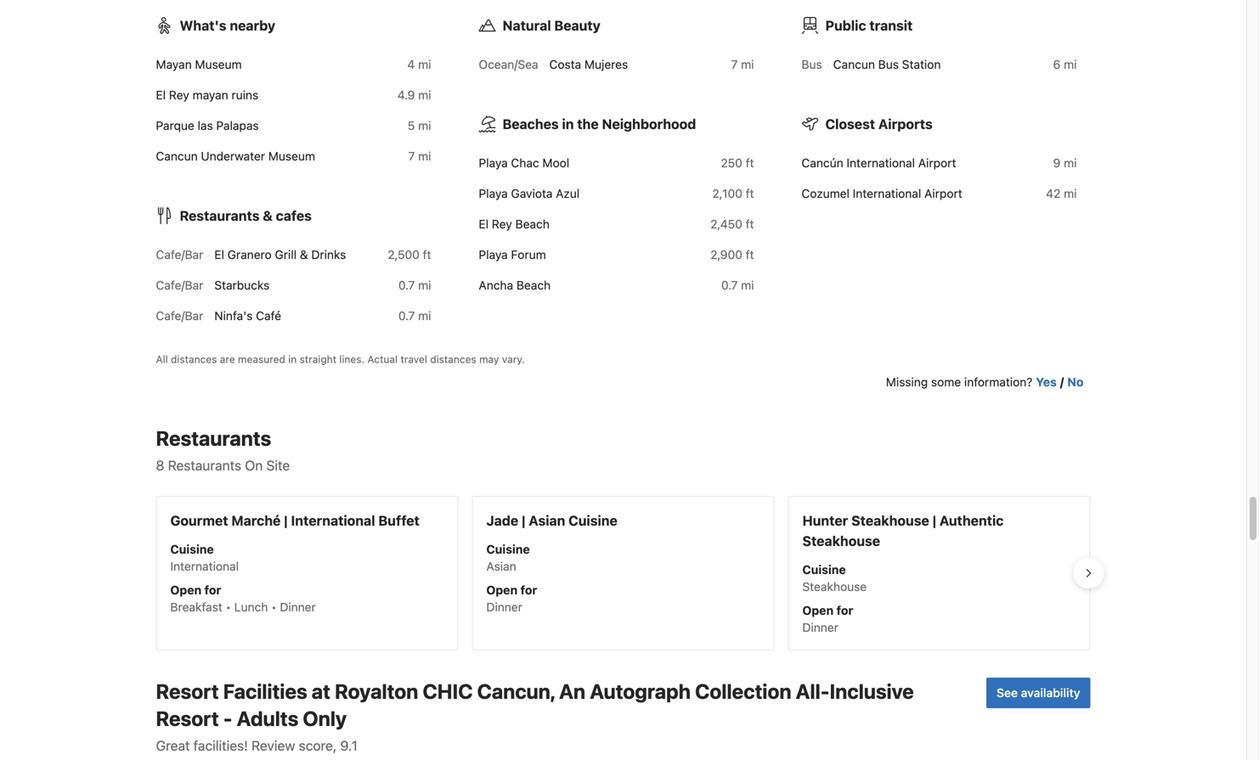 Task type: describe. For each thing, give the bounding box(es) containing it.
international left buffet
[[291, 513, 375, 529]]

all distances are measured in straight lines. actual travel distances may vary.
[[156, 354, 525, 366]]

las
[[198, 119, 213, 133]]

open for dinner for hunter steakhouse | authentic steakhouse
[[803, 604, 853, 635]]

2,450 ft
[[711, 217, 754, 231]]

chac
[[511, 156, 539, 170]]

2,100 ft
[[713, 187, 754, 201]]

9.1
[[340, 738, 358, 754]]

6
[[1053, 58, 1061, 72]]

cancun for cancun bus station
[[833, 58, 875, 72]]

measured
[[238, 354, 285, 366]]

el rey beach
[[479, 217, 550, 231]]

2,100
[[713, 187, 743, 201]]

1 bus from the left
[[802, 58, 822, 72]]

mayan museum
[[156, 58, 242, 72]]

dinner for jade | asian cuisine
[[486, 601, 523, 615]]

1 vertical spatial museum
[[268, 149, 315, 163]]

8
[[156, 458, 164, 474]]

no
[[1068, 375, 1084, 389]]

ancha beach
[[479, 278, 551, 292]]

playa forum
[[479, 248, 546, 262]]

9
[[1053, 156, 1061, 170]]

cuisine for jade | asian cuisine
[[486, 543, 530, 557]]

rey for mayan
[[169, 88, 189, 102]]

el rey mayan ruins
[[156, 88, 258, 102]]

ft for 2,450 ft
[[746, 217, 754, 231]]

4.9
[[397, 88, 415, 102]]

playa chac mool
[[479, 156, 569, 170]]

250
[[721, 156, 743, 170]]

inclusive
[[830, 680, 914, 704]]

palapas
[[216, 119, 259, 133]]

on
[[245, 458, 263, 474]]

gourmet
[[170, 513, 228, 529]]

beauty
[[554, 18, 601, 34]]

granero
[[227, 248, 272, 262]]

ninfa's café
[[214, 309, 281, 323]]

cancun for cancun underwater museum
[[156, 149, 198, 163]]

adults
[[237, 707, 299, 731]]

0.7 mi for ninfa's café
[[398, 309, 431, 323]]

cancun bus station
[[833, 58, 941, 72]]

0.7 for starbucks
[[398, 278, 415, 292]]

cafe/bar for ninfa's
[[156, 309, 203, 323]]

international for cozumel
[[853, 187, 921, 201]]

hunter steakhouse | authentic steakhouse
[[803, 513, 1004, 550]]

see
[[997, 686, 1018, 700]]

transit
[[870, 18, 913, 34]]

4 mi
[[407, 58, 431, 72]]

station
[[902, 58, 941, 72]]

open for gourmet marché | international buffet
[[170, 584, 202, 598]]

café
[[256, 309, 281, 323]]

2 distances from the left
[[430, 354, 476, 366]]

0.7 for ninfa's café
[[398, 309, 415, 323]]

may
[[479, 354, 499, 366]]

beaches in the neighborhood
[[503, 116, 696, 132]]

dinner inside "open for breakfast • lunch • dinner"
[[280, 601, 316, 615]]

4.9 mi
[[397, 88, 431, 102]]

dinner for hunter steakhouse | authentic steakhouse
[[803, 621, 839, 635]]

straight
[[300, 354, 337, 366]]

royalton
[[335, 680, 418, 704]]

public transit
[[826, 18, 913, 34]]

0 vertical spatial 7
[[731, 58, 738, 72]]

0.7 mi down 2,900 ft
[[721, 278, 754, 292]]

costa
[[549, 58, 581, 72]]

2,900
[[711, 248, 743, 262]]

steakhouse for cuisine
[[803, 580, 867, 594]]

250 ft
[[721, 156, 754, 170]]

restaurants 8 restaurants on site
[[156, 427, 290, 474]]

ruins
[[232, 88, 258, 102]]

underwater
[[201, 149, 265, 163]]

5
[[408, 119, 415, 133]]

cuisine asian
[[486, 543, 530, 574]]

an
[[559, 680, 586, 704]]

1 horizontal spatial asian
[[529, 513, 565, 529]]

jade
[[486, 513, 519, 529]]

mujeres
[[585, 58, 628, 72]]

2,900 ft
[[711, 248, 754, 262]]

open for breakfast • lunch • dinner
[[170, 584, 316, 615]]

what's nearby
[[180, 18, 275, 34]]

1 vertical spatial 7
[[408, 149, 415, 163]]

marché
[[231, 513, 281, 529]]

1 distances from the left
[[171, 354, 217, 366]]

great
[[156, 738, 190, 754]]

| for gourmet
[[284, 513, 288, 529]]

restaurants for restaurants 8 restaurants on site
[[156, 427, 271, 451]]

for for gourmet
[[204, 584, 221, 598]]

no button
[[1068, 374, 1084, 391]]

steakhouse for hunter
[[852, 513, 929, 529]]

the
[[577, 116, 599, 132]]

all
[[156, 354, 168, 366]]

-
[[223, 707, 232, 731]]

at
[[312, 680, 331, 704]]

closest airports
[[826, 116, 933, 132]]

ft for 2,100 ft
[[746, 187, 754, 201]]

region containing gourmet marché | international buffet
[[142, 490, 1104, 658]]

autograph
[[590, 680, 691, 704]]

international for cuisine
[[170, 560, 239, 574]]

airport for cancún international airport
[[918, 156, 956, 170]]

0 horizontal spatial 7 mi
[[408, 149, 431, 163]]

open for jade | asian cuisine
[[486, 584, 518, 598]]

0.7 down 2,900 ft
[[721, 278, 738, 292]]

nearby
[[230, 18, 275, 34]]

vary.
[[502, 354, 525, 366]]

0 horizontal spatial museum
[[195, 58, 242, 72]]

drinks
[[311, 248, 346, 262]]

2 resort from the top
[[156, 707, 219, 731]]

site
[[266, 458, 290, 474]]

ocean/sea
[[479, 58, 538, 72]]

resort facilities at royalton chic cancun, an autograph collection all-inclusive resort - adults only great facilities! review score, 9.1
[[156, 680, 914, 754]]

ft for 250 ft
[[746, 156, 754, 170]]



Task type: vqa. For each thing, say whether or not it's contained in the screenshot.
to to the left
no



Task type: locate. For each thing, give the bounding box(es) containing it.
1 vertical spatial airport
[[925, 187, 963, 201]]

for for hunter
[[837, 604, 853, 618]]

costa mujeres
[[549, 58, 628, 72]]

for down 'cuisine asian' on the bottom left of the page
[[521, 584, 537, 598]]

0 vertical spatial restaurants
[[180, 208, 260, 224]]

cozumel international airport
[[802, 187, 963, 201]]

0 vertical spatial museum
[[195, 58, 242, 72]]

2 • from the left
[[271, 601, 277, 615]]

ft right 2,450
[[746, 217, 754, 231]]

& right grill at the top of the page
[[300, 248, 308, 262]]

42
[[1046, 187, 1061, 201]]

0 vertical spatial cafe/bar
[[156, 248, 203, 262]]

0 horizontal spatial for
[[204, 584, 221, 598]]

9 mi
[[1053, 156, 1077, 170]]

el for el rey beach
[[479, 217, 489, 231]]

2 vertical spatial steakhouse
[[803, 580, 867, 594]]

breakfast
[[170, 601, 222, 615]]

0 horizontal spatial bus
[[802, 58, 822, 72]]

open for dinner down 'cuisine asian' on the bottom left of the page
[[486, 584, 537, 615]]

1 cafe/bar from the top
[[156, 248, 203, 262]]

cuisine for hunter steakhouse | authentic steakhouse
[[803, 563, 846, 577]]

yes
[[1036, 375, 1057, 389]]

museum
[[195, 58, 242, 72], [268, 149, 315, 163]]

1 vertical spatial cancun
[[156, 149, 198, 163]]

0 vertical spatial 7 mi
[[731, 58, 754, 72]]

1 playa from the top
[[479, 156, 508, 170]]

playa for playa gaviota azul
[[479, 187, 508, 201]]

playa for playa forum
[[479, 248, 508, 262]]

rey up playa forum
[[492, 217, 512, 231]]

1 vertical spatial playa
[[479, 187, 508, 201]]

1 vertical spatial steakhouse
[[803, 533, 880, 550]]

asian inside 'cuisine asian'
[[486, 560, 516, 574]]

ancha
[[479, 278, 513, 292]]

2 horizontal spatial open
[[803, 604, 834, 618]]

airport for cozumel international airport
[[925, 187, 963, 201]]

0 vertical spatial in
[[562, 116, 574, 132]]

for inside "open for breakfast • lunch • dinner"
[[204, 584, 221, 598]]

facilities!
[[193, 738, 248, 754]]

el
[[156, 88, 166, 102], [479, 217, 489, 231], [214, 248, 224, 262]]

playa for playa chac mool
[[479, 156, 508, 170]]

1 horizontal spatial •
[[271, 601, 277, 615]]

dinner right lunch
[[280, 601, 316, 615]]

rey up parque
[[169, 88, 189, 102]]

el for el rey mayan ruins
[[156, 88, 166, 102]]

cuisine for gourmet marché | international buffet
[[170, 543, 214, 557]]

asian right jade
[[529, 513, 565, 529]]

for down cuisine steakhouse
[[837, 604, 853, 618]]

1 vertical spatial rey
[[492, 217, 512, 231]]

2 cafe/bar from the top
[[156, 278, 203, 292]]

0 vertical spatial &
[[263, 208, 273, 224]]

starbucks
[[214, 278, 270, 292]]

airports
[[879, 116, 933, 132]]

cuisine inside cuisine steakhouse
[[803, 563, 846, 577]]

1 • from the left
[[226, 601, 231, 615]]

yes button
[[1036, 374, 1057, 391]]

open down cuisine steakhouse
[[803, 604, 834, 618]]

1 | from the left
[[284, 513, 288, 529]]

1 vertical spatial 7 mi
[[408, 149, 431, 163]]

public
[[826, 18, 866, 34]]

ft right 2,500
[[423, 248, 431, 262]]

1 vertical spatial resort
[[156, 707, 219, 731]]

in left 'the'
[[562, 116, 574, 132]]

some
[[931, 375, 961, 389]]

playa up el rey beach
[[479, 187, 508, 201]]

cuisine inside the cuisine international
[[170, 543, 214, 557]]

for up the breakfast
[[204, 584, 221, 598]]

bus left station
[[878, 58, 899, 72]]

see availability button
[[987, 678, 1091, 709]]

bus
[[802, 58, 822, 72], [878, 58, 899, 72]]

playa left chac
[[479, 156, 508, 170]]

0 horizontal spatial rey
[[169, 88, 189, 102]]

are
[[220, 354, 235, 366]]

1 horizontal spatial museum
[[268, 149, 315, 163]]

• right lunch
[[271, 601, 277, 615]]

2 bus from the left
[[878, 58, 899, 72]]

0 vertical spatial el
[[156, 88, 166, 102]]

el up playa forum
[[479, 217, 489, 231]]

0 vertical spatial airport
[[918, 156, 956, 170]]

neighborhood
[[602, 116, 696, 132]]

restaurants right 8
[[168, 458, 241, 474]]

chic
[[423, 680, 473, 704]]

1 vertical spatial restaurants
[[156, 427, 271, 451]]

1 horizontal spatial cancun
[[833, 58, 875, 72]]

0.7 up travel on the top left of the page
[[398, 309, 415, 323]]

rey
[[169, 88, 189, 102], [492, 217, 512, 231]]

restaurants up granero
[[180, 208, 260, 224]]

ft right 2,100
[[746, 187, 754, 201]]

open down 'cuisine asian' on the bottom left of the page
[[486, 584, 518, 598]]

gaviota
[[511, 187, 553, 201]]

7 mi
[[731, 58, 754, 72], [408, 149, 431, 163]]

facilities
[[223, 680, 307, 704]]

1 horizontal spatial &
[[300, 248, 308, 262]]

1 horizontal spatial el
[[214, 248, 224, 262]]

open
[[170, 584, 202, 598], [486, 584, 518, 598], [803, 604, 834, 618]]

playa
[[479, 156, 508, 170], [479, 187, 508, 201], [479, 248, 508, 262]]

beach
[[515, 217, 550, 231], [517, 278, 551, 292]]

cafe/bar up all
[[156, 309, 203, 323]]

3 cafe/bar from the top
[[156, 309, 203, 323]]

2 horizontal spatial el
[[479, 217, 489, 231]]

2 vertical spatial cafe/bar
[[156, 309, 203, 323]]

0 horizontal spatial 7
[[408, 149, 415, 163]]

airport down cancún international airport
[[925, 187, 963, 201]]

international down cancún international airport
[[853, 187, 921, 201]]

for for jade
[[521, 584, 537, 598]]

gourmet marché | international buffet
[[170, 513, 420, 529]]

see availability
[[997, 686, 1080, 700]]

natural beauty
[[503, 18, 601, 34]]

0 vertical spatial resort
[[156, 680, 219, 704]]

cafe/bar
[[156, 248, 203, 262], [156, 278, 203, 292], [156, 309, 203, 323]]

airport
[[918, 156, 956, 170], [925, 187, 963, 201]]

| inside hunter steakhouse | authentic steakhouse
[[933, 513, 937, 529]]

3 playa from the top
[[479, 248, 508, 262]]

asian down jade
[[486, 560, 516, 574]]

| for hunter
[[933, 513, 937, 529]]

| left authentic
[[933, 513, 937, 529]]

cancun underwater museum
[[156, 149, 315, 163]]

what's
[[180, 18, 227, 34]]

6 mi
[[1053, 58, 1077, 72]]

asian
[[529, 513, 565, 529], [486, 560, 516, 574]]

steakhouse
[[852, 513, 929, 529], [803, 533, 880, 550], [803, 580, 867, 594]]

playa gaviota azul
[[479, 187, 580, 201]]

in left 'straight'
[[288, 354, 297, 366]]

beaches
[[503, 116, 559, 132]]

cafe/bar left granero
[[156, 248, 203, 262]]

cancún
[[802, 156, 844, 170]]

0 horizontal spatial in
[[288, 354, 297, 366]]

restaurants & cafes
[[180, 208, 312, 224]]

1 horizontal spatial in
[[562, 116, 574, 132]]

2,450
[[711, 217, 743, 231]]

ft right 250
[[746, 156, 754, 170]]

only
[[303, 707, 347, 731]]

el for el granero grill & drinks
[[214, 248, 224, 262]]

cancun,
[[477, 680, 555, 704]]

1 horizontal spatial 7 mi
[[731, 58, 754, 72]]

0 horizontal spatial distances
[[171, 354, 217, 366]]

el left granero
[[214, 248, 224, 262]]

hunter
[[803, 513, 848, 529]]

mi
[[418, 58, 431, 72], [741, 58, 754, 72], [1064, 58, 1077, 72], [418, 88, 431, 102], [418, 119, 431, 133], [418, 149, 431, 163], [1064, 156, 1077, 170], [1064, 187, 1077, 201], [418, 278, 431, 292], [741, 278, 754, 292], [418, 309, 431, 323]]

open inside "open for breakfast • lunch • dinner"
[[170, 584, 202, 598]]

0 vertical spatial beach
[[515, 217, 550, 231]]

mool
[[543, 156, 569, 170]]

1 horizontal spatial dinner
[[486, 601, 523, 615]]

natural
[[503, 18, 551, 34]]

2 vertical spatial restaurants
[[168, 458, 241, 474]]

international up cozumel international airport
[[847, 156, 915, 170]]

distances
[[171, 354, 217, 366], [430, 354, 476, 366]]

dinner down 'cuisine asian' on the bottom left of the page
[[486, 601, 523, 615]]

2,500
[[388, 248, 420, 262]]

1 vertical spatial beach
[[517, 278, 551, 292]]

0.7 mi up travel on the top left of the page
[[398, 309, 431, 323]]

cancun down parque
[[156, 149, 198, 163]]

5 mi
[[408, 119, 431, 133]]

museum right underwater
[[268, 149, 315, 163]]

region
[[142, 490, 1104, 658]]

0 horizontal spatial |
[[284, 513, 288, 529]]

restaurants up on
[[156, 427, 271, 451]]

1 resort from the top
[[156, 680, 219, 704]]

1 vertical spatial el
[[479, 217, 489, 231]]

0 horizontal spatial open for dinner
[[486, 584, 537, 615]]

actual
[[368, 354, 398, 366]]

cancun down public
[[833, 58, 875, 72]]

| right jade
[[522, 513, 526, 529]]

1 horizontal spatial for
[[521, 584, 537, 598]]

2 horizontal spatial |
[[933, 513, 937, 529]]

playa up ancha
[[479, 248, 508, 262]]

availability
[[1021, 686, 1080, 700]]

restaurants for restaurants & cafes
[[180, 208, 260, 224]]

open for dinner
[[486, 584, 537, 615], [803, 604, 853, 635]]

grill
[[275, 248, 297, 262]]

0.7
[[398, 278, 415, 292], [721, 278, 738, 292], [398, 309, 415, 323]]

azul
[[556, 187, 580, 201]]

missing some information? yes / no
[[886, 375, 1084, 389]]

1 horizontal spatial 7
[[731, 58, 738, 72]]

3 | from the left
[[933, 513, 937, 529]]

1 horizontal spatial |
[[522, 513, 526, 529]]

1 vertical spatial cafe/bar
[[156, 278, 203, 292]]

0 vertical spatial asian
[[529, 513, 565, 529]]

0 horizontal spatial dinner
[[280, 601, 316, 615]]

& left "cafes"
[[263, 208, 273, 224]]

2 vertical spatial playa
[[479, 248, 508, 262]]

open up the breakfast
[[170, 584, 202, 598]]

0 horizontal spatial asian
[[486, 560, 516, 574]]

ft
[[746, 156, 754, 170], [746, 187, 754, 201], [746, 217, 754, 231], [423, 248, 431, 262], [746, 248, 754, 262]]

bus left cancun bus station
[[802, 58, 822, 72]]

0 vertical spatial playa
[[479, 156, 508, 170]]

0.7 down 2,500 ft
[[398, 278, 415, 292]]

0.7 mi
[[398, 278, 431, 292], [721, 278, 754, 292], [398, 309, 431, 323]]

0 vertical spatial rey
[[169, 88, 189, 102]]

0 horizontal spatial el
[[156, 88, 166, 102]]

1 horizontal spatial rey
[[492, 217, 512, 231]]

jade | asian cuisine
[[486, 513, 618, 529]]

1 horizontal spatial bus
[[878, 58, 899, 72]]

ft right '2,900'
[[746, 248, 754, 262]]

2 playa from the top
[[479, 187, 508, 201]]

| right marché
[[284, 513, 288, 529]]

0 vertical spatial cancun
[[833, 58, 875, 72]]

rey for beach
[[492, 217, 512, 231]]

dinner down cuisine steakhouse
[[803, 621, 839, 635]]

0.7 mi down 2,500 ft
[[398, 278, 431, 292]]

cuisine international
[[170, 543, 239, 574]]

information?
[[964, 375, 1033, 389]]

1 vertical spatial &
[[300, 248, 308, 262]]

score,
[[299, 738, 337, 754]]

el down mayan
[[156, 88, 166, 102]]

beach down forum
[[517, 278, 551, 292]]

international for cancún
[[847, 156, 915, 170]]

1 horizontal spatial open for dinner
[[803, 604, 853, 635]]

ft for 2,500 ft
[[423, 248, 431, 262]]

0 horizontal spatial cancun
[[156, 149, 198, 163]]

1 horizontal spatial open
[[486, 584, 518, 598]]

all-
[[796, 680, 830, 704]]

2 horizontal spatial dinner
[[803, 621, 839, 635]]

&
[[263, 208, 273, 224], [300, 248, 308, 262]]

cafe/bar left starbucks
[[156, 278, 203, 292]]

resort
[[156, 680, 219, 704], [156, 707, 219, 731]]

1 vertical spatial in
[[288, 354, 297, 366]]

ninfa's
[[214, 309, 253, 323]]

cuisine steakhouse
[[803, 563, 867, 594]]

museum up 'mayan'
[[195, 58, 242, 72]]

7
[[731, 58, 738, 72], [408, 149, 415, 163]]

2 vertical spatial el
[[214, 248, 224, 262]]

0 horizontal spatial open
[[170, 584, 202, 598]]

open for dinner for jade | asian cuisine
[[486, 584, 537, 615]]

distances left may
[[430, 354, 476, 366]]

airport down airports
[[918, 156, 956, 170]]

2 horizontal spatial for
[[837, 604, 853, 618]]

0 vertical spatial steakhouse
[[852, 513, 929, 529]]

cafe/bar for el
[[156, 248, 203, 262]]

2,500 ft
[[388, 248, 431, 262]]

ft for 2,900 ft
[[746, 248, 754, 262]]

mayan
[[156, 58, 192, 72]]

international up the breakfast
[[170, 560, 239, 574]]

cancun
[[833, 58, 875, 72], [156, 149, 198, 163]]

0 horizontal spatial •
[[226, 601, 231, 615]]

0 horizontal spatial &
[[263, 208, 273, 224]]

open for dinner down cuisine steakhouse
[[803, 604, 853, 635]]

el granero grill & drinks
[[214, 248, 346, 262]]

distances right all
[[171, 354, 217, 366]]

1 horizontal spatial distances
[[430, 354, 476, 366]]

collection
[[695, 680, 792, 704]]

parque
[[156, 119, 194, 133]]

review
[[252, 738, 295, 754]]

42 mi
[[1046, 187, 1077, 201]]

beach down gaviota
[[515, 217, 550, 231]]

1 vertical spatial asian
[[486, 560, 516, 574]]

2 | from the left
[[522, 513, 526, 529]]

mayan
[[193, 88, 228, 102]]

open for hunter steakhouse | authentic steakhouse
[[803, 604, 834, 618]]

0.7 mi for starbucks
[[398, 278, 431, 292]]

• left lunch
[[226, 601, 231, 615]]



